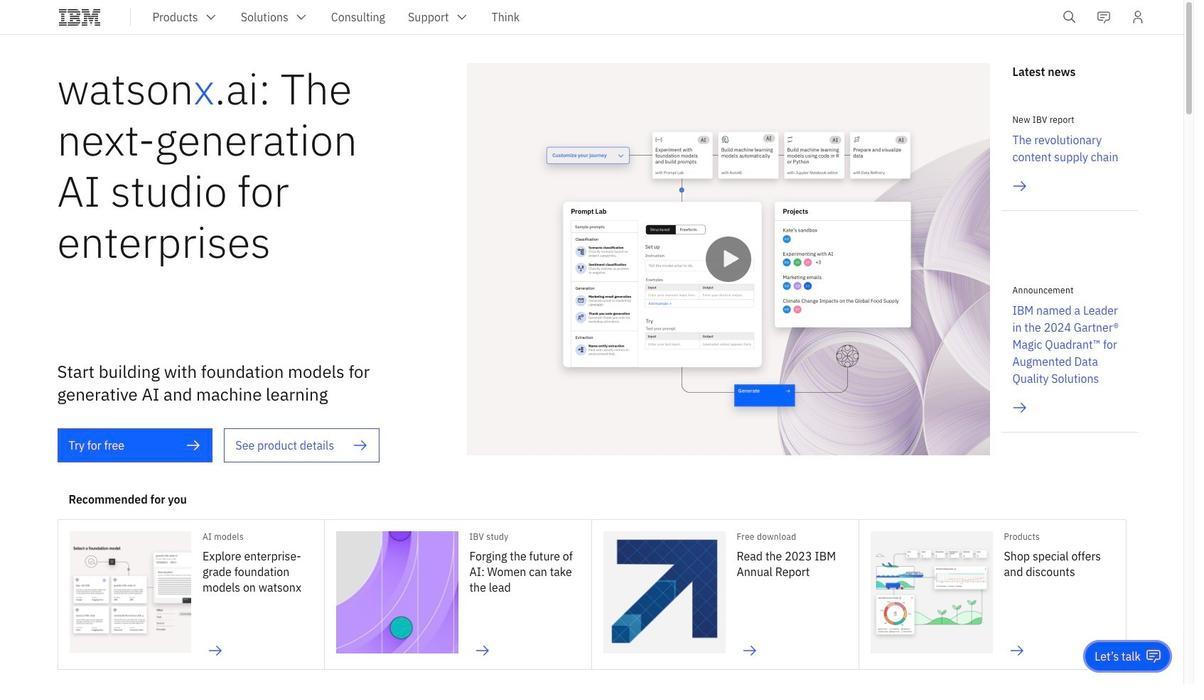 Task type: locate. For each thing, give the bounding box(es) containing it.
let's talk element
[[1095, 649, 1141, 665]]



Task type: vqa. For each thing, say whether or not it's contained in the screenshot.
Let's talk element
yes



